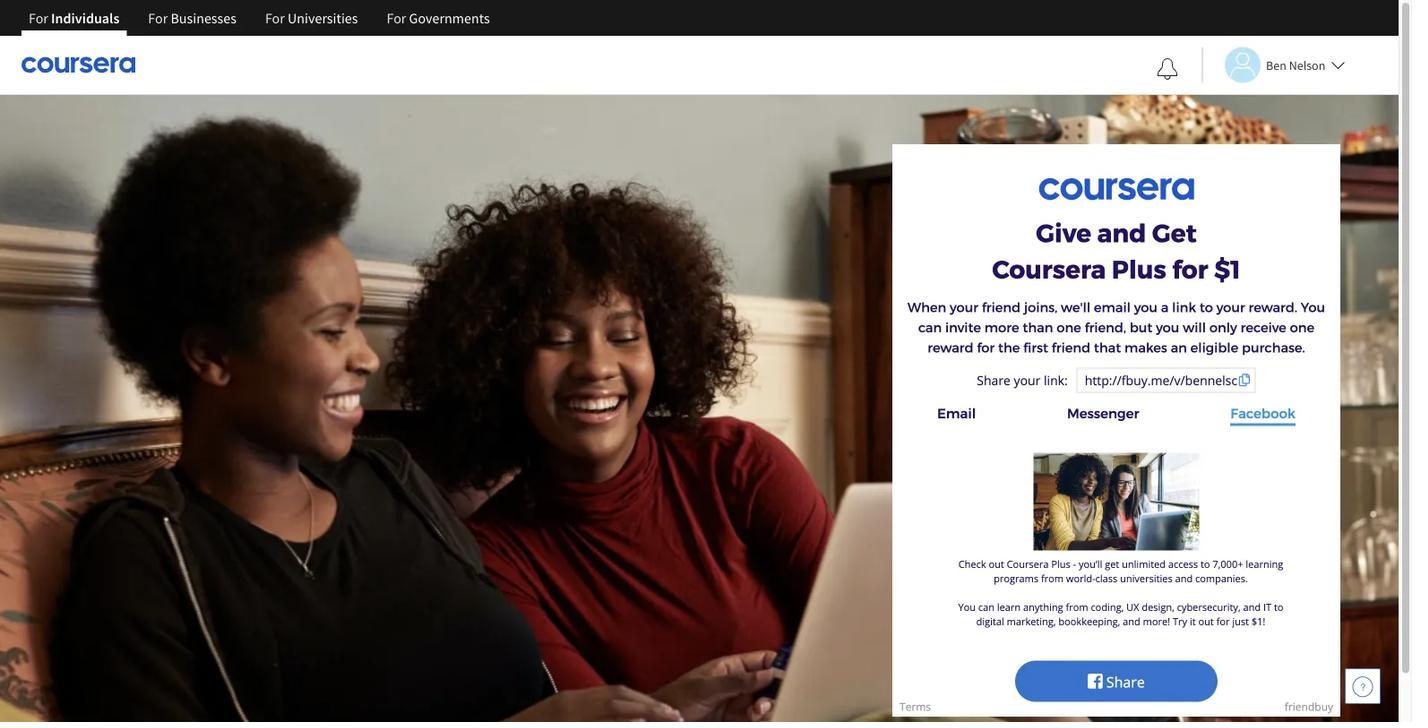 Task type: vqa. For each thing, say whether or not it's contained in the screenshot.
the top 'costs'
no



Task type: locate. For each thing, give the bounding box(es) containing it.
banner navigation
[[14, 0, 504, 49]]

1 for from the left
[[29, 9, 48, 27]]

3 for from the left
[[265, 9, 285, 27]]

for left the 'governments'
[[387, 9, 406, 27]]

for for businesses
[[148, 9, 168, 27]]

universities
[[288, 9, 358, 27]]

ben nelson button
[[1202, 47, 1346, 83]]

for left businesses
[[148, 9, 168, 27]]

for universities
[[265, 9, 358, 27]]

show notifications image
[[1157, 58, 1179, 80]]

for left universities
[[265, 9, 285, 27]]

for governments
[[387, 9, 490, 27]]

for
[[29, 9, 48, 27], [148, 9, 168, 27], [265, 9, 285, 27], [387, 9, 406, 27]]

4 for from the left
[[387, 9, 406, 27]]

for left individuals
[[29, 9, 48, 27]]

2 for from the left
[[148, 9, 168, 27]]

nelson
[[1290, 57, 1326, 73]]

governments
[[409, 9, 490, 27]]



Task type: describe. For each thing, give the bounding box(es) containing it.
ben nelson
[[1267, 57, 1326, 73]]

for for governments
[[387, 9, 406, 27]]

ben
[[1267, 57, 1287, 73]]

help center image
[[1353, 676, 1374, 697]]

for businesses
[[148, 9, 237, 27]]

for for universities
[[265, 9, 285, 27]]

for for individuals
[[29, 9, 48, 27]]

individuals
[[51, 9, 120, 27]]

businesses
[[171, 9, 237, 27]]

for individuals
[[29, 9, 120, 27]]

coursera image
[[22, 50, 135, 79]]



